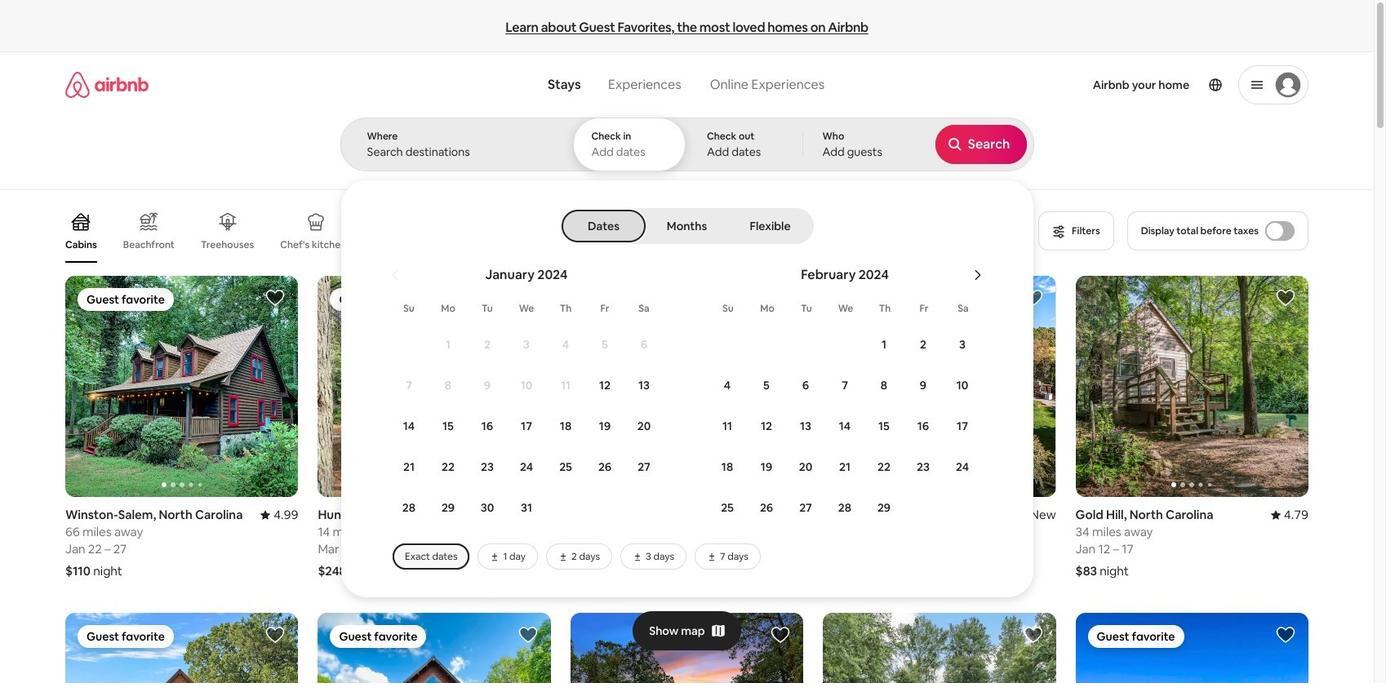 Task type: describe. For each thing, give the bounding box(es) containing it.
profile element
[[851, 52, 1309, 118]]

calendar application
[[360, 249, 1387, 570]]

what can we help you find? tab list
[[535, 67, 696, 103]]

5.0 out of 5 average rating image
[[521, 507, 551, 523]]

add to wishlist: claremont, north carolina image
[[518, 626, 538, 645]]

new place to stay image
[[1018, 507, 1057, 523]]

add to wishlist: huntersville, north carolina image
[[266, 626, 285, 645]]

add to wishlist: denver, north carolina image
[[771, 288, 791, 308]]



Task type: locate. For each thing, give the bounding box(es) containing it.
add to wishlist: mooresville, north carolina image
[[1024, 288, 1044, 308], [771, 626, 791, 645]]

0 vertical spatial add to wishlist: mooresville, north carolina image
[[1024, 288, 1044, 308]]

4.92 out of 5 average rating image
[[766, 507, 804, 523]]

add to wishlist: morganton, north carolina image
[[1277, 626, 1296, 645]]

4.79 out of 5 average rating image
[[1272, 507, 1309, 523]]

1 horizontal spatial add to wishlist: mooresville, north carolina image
[[1024, 288, 1044, 308]]

0 horizontal spatial add to wishlist: mooresville, north carolina image
[[771, 626, 791, 645]]

add to wishlist: winston-salem, north carolina image
[[266, 288, 285, 308]]

tab panel
[[340, 118, 1387, 598]]

Search destinations search field
[[367, 145, 545, 159]]

None search field
[[340, 52, 1387, 598]]

group
[[65, 199, 1039, 263], [65, 276, 298, 498], [318, 276, 551, 498], [571, 276, 804, 498], [823, 276, 1290, 498], [1076, 276, 1309, 498], [65, 614, 298, 684], [318, 614, 551, 684], [571, 614, 804, 684], [823, 614, 1057, 684], [1076, 614, 1309, 684]]

1 vertical spatial add to wishlist: mooresville, north carolina image
[[771, 626, 791, 645]]

add to wishlist: huntersville, north carolina image
[[518, 288, 538, 308]]

add to wishlist: charlotte, north carolina image
[[1024, 626, 1044, 645]]

add to wishlist: gold hill, north carolina image
[[1277, 288, 1296, 308]]

4.99 out of 5 average rating image
[[261, 507, 298, 523]]

tab list
[[564, 208, 811, 244]]



Task type: vqa. For each thing, say whether or not it's contained in the screenshot.
( in MAGIC, MURDER AND A CUP OF TEA group
no



